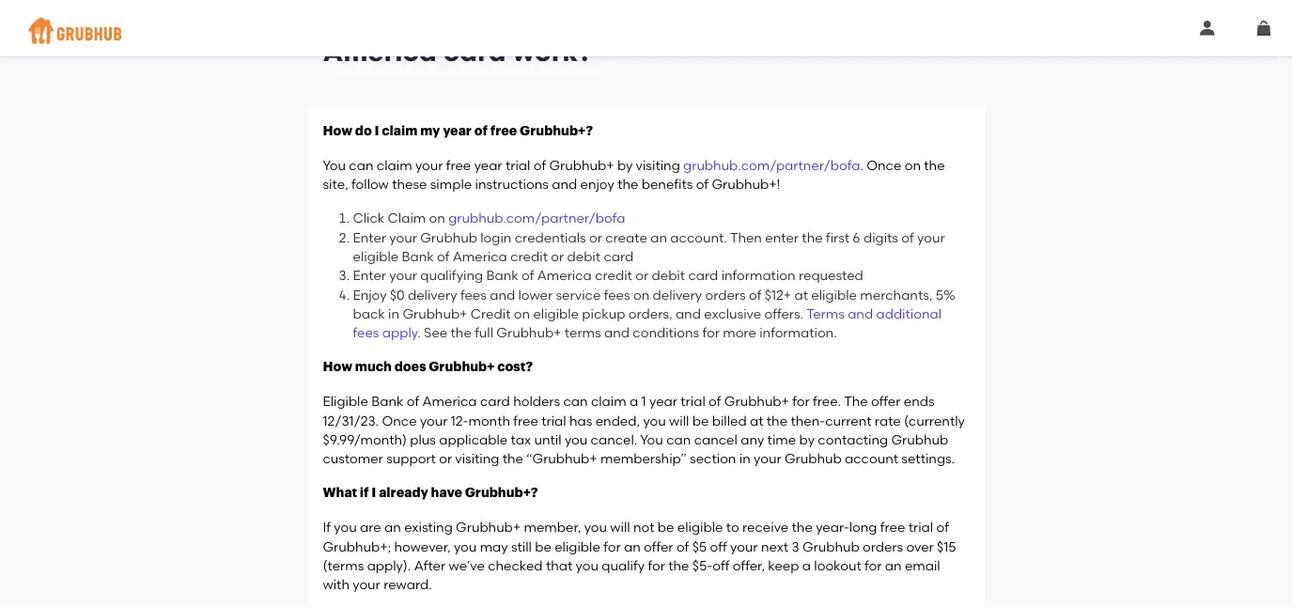 Task type: locate. For each thing, give the bounding box(es) containing it.
grubhub+ up billed
[[725, 393, 790, 409]]

2 vertical spatial be
[[535, 538, 552, 554]]

0 horizontal spatial debit
[[567, 248, 601, 264]]

1 horizontal spatial delivery
[[653, 287, 702, 303]]

what
[[323, 487, 357, 500]]

credit down credentials
[[511, 248, 548, 264]]

free right the long
[[881, 519, 906, 535]]

0 vertical spatial orders
[[706, 287, 746, 303]]

2 delivery from the left
[[653, 287, 702, 303]]

visiting inside the eligible bank of america card holders can claim a 1 year trial of grubhub+ for free. the offer ends 12/31/23. once your 12-month free trial has ended, you will be billed at the then-current rate (currently $9.99/month) plus applicable tax until you cancel. you can cancel any time by contacting grubhub customer support or visiting the "grubhub+ membership" section in your grubhub account settings.
[[455, 451, 500, 467]]

0 horizontal spatial you
[[323, 157, 346, 173]]

3 how from the top
[[323, 361, 353, 374]]

ends
[[904, 393, 935, 409]]

year up instructions in the top of the page
[[474, 157, 503, 173]]

america down login
[[453, 248, 508, 264]]

at up any
[[750, 413, 764, 429]]

trial
[[506, 157, 531, 173], [681, 393, 706, 409], [542, 413, 567, 429], [909, 519, 934, 535]]

2 vertical spatial can
[[667, 432, 691, 448]]

cost?
[[497, 361, 533, 374]]

grubhub up settings.
[[892, 432, 949, 448]]

1 vertical spatial at
[[750, 413, 764, 429]]

0 horizontal spatial grubhub.com/partner/bofa
[[449, 210, 626, 226]]

card left 'work?'
[[444, 36, 506, 68]]

for
[[703, 325, 720, 341], [793, 393, 810, 409], [604, 538, 621, 554], [648, 558, 665, 574], [865, 558, 882, 574]]

0 vertical spatial enter
[[353, 229, 386, 245]]

or up enjoy $0 delivery fees and lower service fees on delivery orders of $12+ at eligible merchants, 5% back in grubhub+ credit on eligible pickup orders, and exclusive offers.
[[636, 267, 649, 283]]

0 horizontal spatial fees
[[353, 325, 379, 341]]

grubhub+
[[506, 4, 638, 35], [549, 157, 614, 173], [403, 306, 468, 322], [497, 325, 562, 341], [429, 361, 495, 374], [725, 393, 790, 409], [456, 519, 521, 535]]

0 horizontal spatial credit
[[511, 248, 548, 264]]

and left enjoy
[[552, 176, 577, 192]]

how does my grubhub+ with my bank of america card work?
[[323, 4, 856, 68]]

delivery
[[408, 287, 457, 303], [653, 287, 702, 303]]

do
[[355, 124, 372, 137]]

offer up rate
[[871, 393, 901, 409]]

0 vertical spatial credit
[[511, 248, 548, 264]]

0 horizontal spatial grubhub.com/partner/bofa link
[[449, 210, 626, 226]]

eligible
[[353, 248, 399, 264], [812, 287, 857, 303], [533, 306, 579, 322], [678, 519, 723, 535], [555, 538, 601, 554]]

how for how does my grubhub+ with my bank of america card work?
[[323, 4, 382, 35]]

2 vertical spatial claim
[[591, 393, 627, 409]]

1 horizontal spatial .
[[861, 157, 864, 173]]

0 horizontal spatial orders
[[706, 287, 746, 303]]

1 horizontal spatial once
[[867, 157, 902, 173]]

grubhub down year-
[[803, 538, 860, 554]]

with inside if you are an existing grubhub+ member, you will not be eligible to receive the year-long free trial of grubhub+; however, you may still be eligible for an offer of $5 off your next 3 grubhub orders over $15 (terms apply). after we've checked that you qualify for the $5-off offer, keep a lookout for an email with your reward.
[[323, 577, 350, 593]]

. left the see at bottom
[[418, 325, 421, 341]]

once inside the eligible bank of america card holders can claim a 1 year trial of grubhub+ for free. the offer ends 12/31/23. once your 12-month free trial has ended, you will be billed at the then-current rate (currently $9.99/month) plus applicable tax until you cancel. you can cancel any time by contacting grubhub customer support or visiting the "grubhub+ membership" section in your grubhub account settings.
[[382, 413, 417, 429]]

are
[[360, 519, 381, 535]]

0 vertical spatial i
[[375, 124, 379, 137]]

instructions
[[475, 176, 549, 192]]

0 horizontal spatial in
[[388, 306, 400, 322]]

1 horizontal spatial debit
[[652, 267, 685, 283]]

for right lookout
[[865, 558, 882, 574]]

grubhub+ up 'work?'
[[506, 4, 638, 35]]

0 horizontal spatial a
[[630, 393, 639, 409]]

visiting
[[636, 157, 680, 173], [455, 451, 500, 467]]

or down applicable
[[439, 451, 452, 467]]

enjoy
[[353, 287, 387, 303]]

conditions
[[633, 325, 700, 341]]

free
[[491, 124, 517, 137], [446, 157, 471, 173], [514, 413, 539, 429], [881, 519, 906, 535]]

0 vertical spatial can
[[349, 157, 374, 173]]

apply).
[[367, 558, 411, 574]]

1 vertical spatial debit
[[652, 267, 685, 283]]

0 horizontal spatial my
[[420, 124, 440, 137]]

2 horizontal spatial fees
[[604, 287, 630, 303]]

1 vertical spatial once
[[382, 413, 417, 429]]

enjoy $0 delivery fees and lower service fees on delivery orders of $12+ at eligible merchants, 5% back in grubhub+ credit on eligible pickup orders, and exclusive offers.
[[353, 287, 956, 322]]

1 vertical spatial credit
[[595, 267, 633, 283]]

free up the simple
[[446, 157, 471, 173]]

delivery up orders,
[[653, 287, 702, 303]]

i right do
[[375, 124, 379, 137]]

grubhub inside click claim on grubhub.com/partner/bofa enter your grubhub login credentials or create an account. then enter the first 6 digits of your eligible bank of america credit or debit card enter your qualifying bank of america credit or debit card information requested
[[420, 229, 478, 245]]

1 vertical spatial off
[[713, 558, 730, 574]]

ended,
[[596, 413, 640, 429]]

card down account. on the right top
[[689, 267, 719, 283]]

0 vertical spatial debit
[[567, 248, 601, 264]]

by up create
[[618, 157, 633, 173]]

credit
[[471, 306, 511, 322]]

your up these
[[415, 157, 443, 173]]

will left billed
[[669, 413, 689, 429]]

you can claim your free year trial of grubhub+ by visiting grubhub.com/partner/bofa
[[323, 157, 861, 173]]

eligible down lower
[[533, 306, 579, 322]]

1 vertical spatial in
[[740, 451, 751, 467]]

grubhub down time
[[785, 451, 842, 467]]

fees
[[461, 287, 487, 303], [604, 287, 630, 303], [353, 325, 379, 341]]

grubhub logo image
[[28, 12, 122, 49]]

0 vertical spatial year
[[443, 124, 472, 137]]

fees inside terms and additional fees apply
[[353, 325, 379, 341]]

be
[[693, 413, 709, 429], [658, 519, 674, 535], [535, 538, 552, 554]]

will left not
[[610, 519, 630, 535]]

debit up enjoy $0 delivery fees and lower service fees on delivery orders of $12+ at eligible merchants, 5% back in grubhub+ credit on eligible pickup orders, and exclusive offers.
[[652, 267, 685, 283]]

first
[[826, 229, 850, 245]]

eligible
[[323, 393, 368, 409]]

1 vertical spatial grubhub.com/partner/bofa link
[[449, 210, 626, 226]]

1 horizontal spatial you
[[641, 432, 664, 448]]

claim inside the eligible bank of america card holders can claim a 1 year trial of grubhub+ for free. the offer ends 12/31/23. once your 12-month free trial has ended, you will be billed at the then-current rate (currently $9.99/month) plus applicable tax until you cancel. you can cancel any time by contacting grubhub customer support or visiting the "grubhub+ membership" section in your grubhub account settings.
[[591, 393, 627, 409]]

then-
[[791, 413, 826, 429]]

1 horizontal spatial be
[[658, 519, 674, 535]]

at
[[795, 287, 809, 303], [750, 413, 764, 429]]

1 horizontal spatial a
[[803, 558, 811, 574]]

with inside "how does my grubhub+ with my bank of america card work?"
[[645, 4, 702, 35]]

in
[[388, 306, 400, 322], [740, 451, 751, 467]]

you down has at bottom left
[[565, 432, 588, 448]]

2 horizontal spatial my
[[709, 4, 748, 35]]

1 vertical spatial .
[[418, 325, 421, 341]]

1 vertical spatial visiting
[[455, 451, 500, 467]]

visiting up benefits on the top of page
[[636, 157, 680, 173]]

grubhub+ up the see at bottom
[[403, 306, 468, 322]]

small image
[[1257, 21, 1272, 36]]

offers.
[[765, 306, 804, 322]]

time
[[768, 432, 796, 448]]

once
[[867, 157, 902, 173], [382, 413, 417, 429]]

or inside the eligible bank of america card holders can claim a 1 year trial of grubhub+ for free. the offer ends 12/31/23. once your 12-month free trial has ended, you will be billed at the then-current rate (currently $9.99/month) plus applicable tax until you cancel. you can cancel any time by contacting grubhub customer support or visiting the "grubhub+ membership" section in your grubhub account settings.
[[439, 451, 452, 467]]

you up membership"
[[641, 432, 664, 448]]

. for see
[[418, 325, 421, 341]]

for up then- on the bottom
[[793, 393, 810, 409]]

. inside . once on the site, follow these simple instructions and enjoy the benefits of grubhub+!
[[861, 157, 864, 173]]

0 horizontal spatial offer
[[644, 538, 674, 554]]

0 horizontal spatial at
[[750, 413, 764, 429]]

a left the 1
[[630, 393, 639, 409]]

in down any
[[740, 451, 751, 467]]

in down $0
[[388, 306, 400, 322]]

member,
[[524, 519, 581, 535]]

0 vertical spatial at
[[795, 287, 809, 303]]

these
[[392, 176, 427, 192]]

cancel
[[694, 432, 738, 448]]

on
[[905, 157, 921, 173], [429, 210, 445, 226], [634, 287, 650, 303], [514, 306, 530, 322]]

credit
[[511, 248, 548, 264], [595, 267, 633, 283]]

0 vertical spatial once
[[867, 157, 902, 173]]

at right $12+
[[795, 287, 809, 303]]

america inside "how does my grubhub+ with my bank of america card work?"
[[323, 36, 437, 68]]

0 vertical spatial with
[[645, 4, 702, 35]]

year
[[443, 124, 472, 137], [474, 157, 503, 173], [650, 393, 678, 409]]

orders up exclusive
[[706, 287, 746, 303]]

grubhub.com/partner/bofa link up "grubhub+!"
[[684, 157, 861, 173]]

year for free
[[474, 157, 503, 173]]

2 vertical spatial how
[[323, 361, 353, 374]]

year up the simple
[[443, 124, 472, 137]]

an right create
[[651, 229, 667, 245]]

merchants,
[[861, 287, 933, 303]]

grubhub+? up may
[[465, 487, 538, 500]]

grubhub+? up you can claim your free year trial of grubhub+ by visiting grubhub.com/partner/bofa
[[520, 124, 593, 137]]

1 horizontal spatial grubhub.com/partner/bofa link
[[684, 157, 861, 173]]

grubhub
[[420, 229, 478, 245], [892, 432, 949, 448], [785, 451, 842, 467], [803, 538, 860, 554]]

off right $5
[[710, 538, 727, 554]]

1 vertical spatial offer
[[644, 538, 674, 554]]

or left create
[[589, 229, 602, 245]]

a
[[630, 393, 639, 409], [803, 558, 811, 574]]

grubhub+!
[[712, 176, 781, 192]]

terms and additional fees apply
[[353, 306, 942, 341]]

1 how from the top
[[323, 4, 382, 35]]

0 vertical spatial off
[[710, 538, 727, 554]]

next
[[761, 538, 789, 554]]

1 vertical spatial can
[[564, 393, 588, 409]]

an left email
[[885, 558, 902, 574]]

does
[[389, 4, 453, 35], [395, 361, 426, 374]]

1 horizontal spatial my
[[460, 4, 499, 35]]

login
[[481, 229, 512, 245]]

america up do
[[323, 36, 437, 68]]

0 horizontal spatial with
[[323, 577, 350, 593]]

debit up service
[[567, 248, 601, 264]]

if you are an existing grubhub+ member, you will not be eligible to receive the year-long free trial of grubhub+; however, you may still be eligible for an offer of $5 off your next 3 grubhub orders over $15 (terms apply). after we've checked that you qualify for the $5-off offer, keep a lookout for an email with your reward.
[[323, 519, 957, 593]]

trial up cancel
[[681, 393, 706, 409]]

grubhub+ up may
[[456, 519, 521, 535]]

1 vertical spatial enter
[[353, 267, 386, 283]]

a inside the eligible bank of america card holders can claim a 1 year trial of grubhub+ for free. the offer ends 12/31/23. once your 12-month free trial has ended, you will be billed at the then-current rate (currently $9.99/month) plus applicable tax until you cancel. you can cancel any time by contacting grubhub customer support or visiting the "grubhub+ membership" section in your grubhub account settings.
[[630, 393, 639, 409]]

america
[[323, 36, 437, 68], [453, 248, 508, 264], [538, 267, 592, 283], [423, 393, 477, 409]]

visiting down applicable
[[455, 451, 500, 467]]

information
[[722, 267, 796, 283]]

0 horizontal spatial once
[[382, 413, 417, 429]]

0 vertical spatial does
[[389, 4, 453, 35]]

fees down the back
[[353, 325, 379, 341]]

1 vertical spatial by
[[800, 432, 815, 448]]

1 vertical spatial grubhub.com/partner/bofa
[[449, 210, 626, 226]]

will
[[669, 413, 689, 429], [610, 519, 630, 535]]

you up site,
[[323, 157, 346, 173]]

how inside "how does my grubhub+ with my bank of america card work?"
[[323, 4, 382, 35]]

grubhub+ inside "how does my grubhub+ with my bank of america card work?"
[[506, 4, 638, 35]]

grubhub.com/partner/bofa up "grubhub+!"
[[684, 157, 861, 173]]

2 horizontal spatial be
[[693, 413, 709, 429]]

. up the 6
[[861, 157, 864, 173]]

offer down not
[[644, 538, 674, 554]]

be down member,
[[535, 538, 552, 554]]

off
[[710, 538, 727, 554], [713, 558, 730, 574]]

free up tax
[[514, 413, 539, 429]]

grubhub.com/partner/bofa up credentials
[[449, 210, 626, 226]]

credentials
[[515, 229, 586, 245]]

1 vertical spatial year
[[474, 157, 503, 173]]

america inside the eligible bank of america card holders can claim a 1 year trial of grubhub+ for free. the offer ends 12/31/23. once your 12-month free trial has ended, you will be billed at the then-current rate (currently $9.99/month) plus applicable tax until you cancel. you can cancel any time by contacting grubhub customer support or visiting the "grubhub+ membership" section in your grubhub account settings.
[[423, 393, 477, 409]]

grubhub inside if you are an existing grubhub+ member, you will not be eligible to receive the year-long free trial of grubhub+; however, you may still be eligible for an offer of $5 off your next 3 grubhub orders over $15 (terms apply). after we've checked that you qualify for the $5-off offer, keep a lookout for an email with your reward.
[[803, 538, 860, 554]]

1 vertical spatial you
[[641, 432, 664, 448]]

1 horizontal spatial year
[[474, 157, 503, 173]]

can left cancel
[[667, 432, 691, 448]]

1 delivery from the left
[[408, 287, 457, 303]]

$5
[[693, 538, 707, 554]]

year inside the eligible bank of america card holders can claim a 1 year trial of grubhub+ for free. the offer ends 12/31/23. once your 12-month free trial has ended, you will be billed at the then-current rate (currently $9.99/month) plus applicable tax until you cancel. you can cancel any time by contacting grubhub customer support or visiting the "grubhub+ membership" section in your grubhub account settings.
[[650, 393, 678, 409]]

can
[[349, 157, 374, 173], [564, 393, 588, 409], [667, 432, 691, 448]]

account
[[845, 451, 899, 467]]

2 enter from the top
[[353, 267, 386, 283]]

2 how from the top
[[323, 124, 353, 137]]

claim
[[388, 210, 426, 226]]

fees for apply
[[353, 325, 379, 341]]

1 horizontal spatial can
[[564, 393, 588, 409]]

terms
[[565, 325, 601, 341]]

0 vertical spatial .
[[861, 157, 864, 173]]

1 horizontal spatial in
[[740, 451, 751, 467]]

and up conditions
[[676, 306, 701, 322]]

eligible bank of america card holders can claim a 1 year trial of grubhub+ for free. the offer ends 12/31/23. once your 12-month free trial has ended, you will be billed at the then-current rate (currently $9.99/month) plus applicable tax until you cancel. you can cancel any time by contacting grubhub customer support or visiting the "grubhub+ membership" section in your grubhub account settings.
[[323, 393, 965, 467]]

1 vertical spatial i
[[372, 487, 376, 500]]

1 vertical spatial claim
[[377, 157, 412, 173]]

0 vertical spatial how
[[323, 4, 382, 35]]

already
[[379, 487, 429, 500]]

free.
[[813, 393, 841, 409]]

orders down the long
[[863, 538, 904, 554]]

by down then- on the bottom
[[800, 432, 815, 448]]

claim right do
[[382, 124, 418, 137]]

1 horizontal spatial offer
[[871, 393, 901, 409]]

off left offer,
[[713, 558, 730, 574]]

america up 12-
[[423, 393, 477, 409]]

0 horizontal spatial year
[[443, 124, 472, 137]]

small image
[[1201, 21, 1216, 36]]

0 horizontal spatial delivery
[[408, 287, 457, 303]]

0 vertical spatial will
[[669, 413, 689, 429]]

grubhub+;
[[323, 538, 391, 554]]

1 vertical spatial a
[[803, 558, 811, 574]]

credit up pickup
[[595, 267, 633, 283]]

1 vertical spatial how
[[323, 124, 353, 137]]

1 horizontal spatial visiting
[[636, 157, 680, 173]]

1 horizontal spatial fees
[[461, 287, 487, 303]]

how much does grubhub+ cost?
[[323, 361, 533, 374]]

0 horizontal spatial .
[[418, 325, 421, 341]]

year right the 1
[[650, 393, 678, 409]]

2 horizontal spatial year
[[650, 393, 678, 409]]

offer
[[871, 393, 901, 409], [644, 538, 674, 554]]

0 vertical spatial offer
[[871, 393, 901, 409]]

0 vertical spatial visiting
[[636, 157, 680, 173]]

0 vertical spatial by
[[618, 157, 633, 173]]

may
[[480, 538, 508, 554]]

and inside . once on the site, follow these simple instructions and enjoy the benefits of grubhub+!
[[552, 176, 577, 192]]

1 horizontal spatial by
[[800, 432, 815, 448]]

grubhub up qualifying
[[420, 229, 478, 245]]

1 horizontal spatial will
[[669, 413, 689, 429]]

support
[[387, 451, 436, 467]]

2 horizontal spatial can
[[667, 432, 691, 448]]

0 vertical spatial in
[[388, 306, 400, 322]]

grubhub+ up enjoy
[[549, 157, 614, 173]]

year for my
[[443, 124, 472, 137]]

1 vertical spatial will
[[610, 519, 630, 535]]

offer,
[[733, 558, 765, 574]]

claim up ended,
[[591, 393, 627, 409]]

1 horizontal spatial orders
[[863, 538, 904, 554]]

that
[[546, 558, 573, 574]]

0 vertical spatial grubhub.com/partner/bofa link
[[684, 157, 861, 173]]

1 vertical spatial with
[[323, 577, 350, 593]]

0 horizontal spatial visiting
[[455, 451, 500, 467]]

card
[[444, 36, 506, 68], [604, 248, 634, 264], [689, 267, 719, 283], [480, 393, 510, 409]]

can up follow
[[349, 157, 374, 173]]

you up we've at the bottom of page
[[454, 538, 477, 554]]

grubhub+ inside the eligible bank of america card holders can claim a 1 year trial of grubhub+ for free. the offer ends 12/31/23. once your 12-month free trial has ended, you will be billed at the then-current rate (currently $9.99/month) plus applicable tax until you cancel. you can cancel any time by contacting grubhub customer support or visiting the "grubhub+ membership" section in your grubhub account settings.
[[725, 393, 790, 409]]

account.
[[671, 229, 727, 245]]

0 horizontal spatial will
[[610, 519, 630, 535]]

0 vertical spatial grubhub.com/partner/bofa
[[684, 157, 861, 173]]

be up cancel
[[693, 413, 709, 429]]

to
[[726, 519, 740, 535]]

enter down click
[[353, 229, 386, 245]]

and right terms
[[848, 306, 874, 322]]

can up has at bottom left
[[564, 393, 588, 409]]

1 horizontal spatial credit
[[595, 267, 633, 283]]

eligible inside click claim on grubhub.com/partner/bofa enter your grubhub login credentials or create an account. then enter the first 6 digits of your eligible bank of america credit or debit card enter your qualifying bank of america credit or debit card information requested
[[353, 248, 399, 264]]

month
[[469, 413, 510, 429]]

fees up the credit
[[461, 287, 487, 303]]

3
[[792, 538, 800, 554]]



Task type: vqa. For each thing, say whether or not it's contained in the screenshot.
for
yes



Task type: describe. For each thing, give the bounding box(es) containing it.
exclusive
[[704, 306, 762, 322]]

you right that
[[576, 558, 599, 574]]

. for once
[[861, 157, 864, 173]]

of inside "how does my grubhub+ with my bank of america card work?"
[[829, 4, 856, 35]]

card inside "how does my grubhub+ with my bank of america card work?"
[[444, 36, 506, 68]]

free inside if you are an existing grubhub+ member, you will not be eligible to receive the year-long free trial of grubhub+; however, you may still be eligible for an offer of $5 off your next 3 grubhub orders over $15 (terms apply). after we've checked that you qualify for the $5-off offer, keep a lookout for an email with your reward.
[[881, 519, 906, 535]]

1 enter from the top
[[353, 229, 386, 245]]

$5-
[[693, 558, 713, 574]]

. see the full grubhub+ terms and conditions for more information.
[[418, 325, 837, 341]]

trial inside if you are an existing grubhub+ member, you will not be eligible to receive the year-long free trial of grubhub+; however, you may still be eligible for an offer of $5 off your next 3 grubhub orders over $15 (terms apply). after we've checked that you qualify for the $5-off offer, keep a lookout for an email with your reward.
[[909, 519, 934, 535]]

grubhub+ down full
[[429, 361, 495, 374]]

for right qualify
[[648, 558, 665, 574]]

america up service
[[538, 267, 592, 283]]

you right member,
[[584, 519, 607, 535]]

once inside . once on the site, follow these simple instructions and enjoy the benefits of grubhub+!
[[867, 157, 902, 173]]

and inside terms and additional fees apply
[[848, 306, 874, 322]]

tax
[[511, 432, 531, 448]]

fees for and
[[461, 287, 487, 303]]

how do i claim my year of free grubhub+?
[[323, 124, 593, 137]]

i for already
[[372, 487, 376, 500]]

in inside the eligible bank of america card holders can claim a 1 year trial of grubhub+ for free. the offer ends 12/31/23. once your 12-month free trial has ended, you will be billed at the then-current rate (currently $9.99/month) plus applicable tax until you cancel. you can cancel any time by contacting grubhub customer support or visiting the "grubhub+ membership" section in your grubhub account settings.
[[740, 451, 751, 467]]

free inside the eligible bank of america card holders can claim a 1 year trial of grubhub+ for free. the offer ends 12/31/23. once your 12-month free trial has ended, you will be billed at the then-current rate (currently $9.99/month) plus applicable tax until you cancel. you can cancel any time by contacting grubhub customer support or visiting the "grubhub+ membership" section in your grubhub account settings.
[[514, 413, 539, 429]]

and down pickup
[[605, 325, 630, 341]]

however,
[[394, 538, 451, 554]]

if
[[323, 519, 331, 535]]

an up qualify
[[624, 538, 641, 554]]

receive
[[743, 519, 789, 535]]

1 vertical spatial be
[[658, 519, 674, 535]]

trial up until in the left of the page
[[542, 413, 567, 429]]

more
[[723, 325, 757, 341]]

billed
[[712, 413, 747, 429]]

your down apply).
[[353, 577, 381, 593]]

for left more
[[703, 325, 720, 341]]

1
[[642, 393, 646, 409]]

orders inside if you are an existing grubhub+ member, you will not be eligible to receive the year-long free trial of grubhub+; however, you may still be eligible for an offer of $5 off your next 3 grubhub orders over $15 (terms apply). after we've checked that you qualify for the $5-off offer, keep a lookout for an email with your reward.
[[863, 538, 904, 554]]

enjoy
[[581, 176, 615, 192]]

offer inside if you are an existing grubhub+ member, you will not be eligible to receive the year-long free trial of grubhub+; however, you may still be eligible for an offer of $5 off your next 3 grubhub orders over $15 (terms apply). after we've checked that you qualify for the $5-off offer, keep a lookout for an email with your reward.
[[644, 538, 674, 554]]

the
[[844, 393, 868, 409]]

follow
[[352, 176, 389, 192]]

what if i already have grubhub+?
[[323, 487, 538, 500]]

simple
[[430, 176, 472, 192]]

create
[[606, 229, 648, 245]]

free up instructions in the top of the page
[[491, 124, 517, 137]]

your up plus
[[420, 413, 448, 429]]

card inside the eligible bank of america card holders can claim a 1 year trial of grubhub+ for free. the offer ends 12/31/23. once your 12-month free trial has ended, you will be billed at the then-current rate (currently $9.99/month) plus applicable tax until you cancel. you can cancel any time by contacting grubhub customer support or visiting the "grubhub+ membership" section in your grubhub account settings.
[[480, 393, 510, 409]]

back
[[353, 306, 385, 322]]

email
[[905, 558, 941, 574]]

for inside the eligible bank of america card holders can claim a 1 year trial of grubhub+ for free. the offer ends 12/31/23. once your 12-month free trial has ended, you will be billed at the then-current rate (currently $9.99/month) plus applicable tax until you cancel. you can cancel any time by contacting grubhub customer support or visiting the "grubhub+ membership" section in your grubhub account settings.
[[793, 393, 810, 409]]

12/31/23.
[[323, 413, 379, 429]]

or down credentials
[[551, 248, 564, 264]]

will inside the eligible bank of america card holders can claim a 1 year trial of grubhub+ for free. the offer ends 12/31/23. once your 12-month free trial has ended, you will be billed at the then-current rate (currently $9.99/month) plus applicable tax until you cancel. you can cancel any time by contacting grubhub customer support or visiting the "grubhub+ membership" section in your grubhub account settings.
[[669, 413, 689, 429]]

grubhub+ up cost? at the bottom left of page
[[497, 325, 562, 341]]

5%
[[936, 287, 956, 303]]

applicable
[[439, 432, 508, 448]]

grubhub.com/partner/bofa link for you can claim your free year trial of grubhub+ by visiting
[[684, 157, 861, 173]]

your right digits
[[918, 229, 945, 245]]

$0
[[390, 287, 405, 303]]

grubhub.com/partner/bofa inside click claim on grubhub.com/partner/bofa enter your grubhub login credentials or create an account. then enter the first 6 digits of your eligible bank of america credit or debit card enter your qualifying bank of america credit or debit card information requested
[[449, 210, 626, 226]]

any
[[741, 432, 765, 448]]

0 horizontal spatial can
[[349, 157, 374, 173]]

click
[[353, 210, 385, 226]]

how for how do i claim my year of free grubhub+?
[[323, 124, 353, 137]]

cancel.
[[591, 432, 638, 448]]

benefits
[[642, 176, 693, 192]]

i for claim
[[375, 124, 379, 137]]

information.
[[760, 325, 837, 341]]

0 horizontal spatial be
[[535, 538, 552, 554]]

your down time
[[754, 451, 782, 467]]

at inside enjoy $0 delivery fees and lower service fees on delivery orders of $12+ at eligible merchants, 5% back in grubhub+ credit on eligible pickup orders, and exclusive offers.
[[795, 287, 809, 303]]

and up the credit
[[490, 287, 515, 303]]

orders,
[[629, 306, 673, 322]]

rate
[[875, 413, 901, 429]]

click claim on grubhub.com/partner/bofa enter your grubhub login credentials or create an account. then enter the first 6 digits of your eligible bank of america credit or debit card enter your qualifying bank of america credit or debit card information requested
[[353, 210, 945, 283]]

settings.
[[902, 451, 955, 467]]

(currently
[[905, 413, 965, 429]]

bank inside the eligible bank of america card holders can claim a 1 year trial of grubhub+ for free. the offer ends 12/31/23. once your 12-month free trial has ended, you will be billed at the then-current rate (currently $9.99/month) plus applicable tax until you cancel. you can cancel any time by contacting grubhub customer support or visiting the "grubhub+ membership" section in your grubhub account settings.
[[372, 393, 404, 409]]

checked
[[488, 558, 543, 574]]

an inside click claim on grubhub.com/partner/bofa enter your grubhub login credentials or create an account. then enter the first 6 digits of your eligible bank of america credit or debit card enter your qualifying bank of america credit or debit card information requested
[[651, 229, 667, 245]]

$15
[[937, 538, 957, 554]]

work?
[[513, 36, 592, 68]]

qualifying
[[420, 267, 483, 283]]

holders
[[513, 393, 560, 409]]

full
[[475, 325, 494, 341]]

grubhub+ inside enjoy $0 delivery fees and lower service fees on delivery orders of $12+ at eligible merchants, 5% back in grubhub+ credit on eligible pickup orders, and exclusive offers.
[[403, 306, 468, 322]]

will inside if you are an existing grubhub+ member, you will not be eligible to receive the year-long free trial of grubhub+; however, you may still be eligible for an offer of $5 off your next 3 grubhub orders over $15 (terms apply). after we've checked that you qualify for the $5-off offer, keep a lookout for an email with your reward.
[[610, 519, 630, 535]]

of inside enjoy $0 delivery fees and lower service fees on delivery orders of $12+ at eligible merchants, 5% back in grubhub+ credit on eligible pickup orders, and exclusive offers.
[[749, 287, 762, 303]]

terms
[[807, 306, 845, 322]]

reward.
[[384, 577, 432, 593]]

on inside . once on the site, follow these simple instructions and enjoy the benefits of grubhub+!
[[905, 157, 921, 173]]

eligible down requested
[[812, 287, 857, 303]]

offer inside the eligible bank of america card holders can claim a 1 year trial of grubhub+ for free. the offer ends 12/31/23. once your 12-month free trial has ended, you will be billed at the then-current rate (currently $9.99/month) plus applicable tax until you cancel. you can cancel any time by contacting grubhub customer support or visiting the "grubhub+ membership" section in your grubhub account settings.
[[871, 393, 901, 409]]

(terms
[[323, 558, 364, 574]]

an right are
[[385, 519, 401, 535]]

. once on the site, follow these simple instructions and enjoy the benefits of grubhub+!
[[323, 157, 945, 192]]

you inside the eligible bank of america card holders can claim a 1 year trial of grubhub+ for free. the offer ends 12/31/23. once your 12-month free trial has ended, you will be billed at the then-current rate (currently $9.99/month) plus applicable tax until you cancel. you can cancel any time by contacting grubhub customer support or visiting the "grubhub+ membership" section in your grubhub account settings.
[[641, 432, 664, 448]]

service
[[556, 287, 601, 303]]

eligible up that
[[555, 538, 601, 554]]

grubhub+ inside if you are an existing grubhub+ member, you will not be eligible to receive the year-long free trial of grubhub+; however, you may still be eligible for an offer of $5 off your next 3 grubhub orders over $15 (terms apply). after we've checked that you qualify for the $5-off offer, keep a lookout for an email with your reward.
[[456, 519, 521, 535]]

existing
[[404, 519, 453, 535]]

customer
[[323, 451, 383, 467]]

for up qualify
[[604, 538, 621, 554]]

a inside if you are an existing grubhub+ member, you will not be eligible to receive the year-long free trial of grubhub+; however, you may still be eligible for an offer of $5 off your next 3 grubhub orders over $15 (terms apply). after we've checked that you qualify for the $5-off offer, keep a lookout for an email with your reward.
[[803, 558, 811, 574]]

trial up instructions in the top of the page
[[506, 157, 531, 173]]

of inside . once on the site, follow these simple instructions and enjoy the benefits of grubhub+!
[[696, 176, 709, 192]]

plus
[[410, 432, 436, 448]]

not
[[634, 519, 655, 535]]

you down the 1
[[643, 413, 666, 429]]

then
[[730, 229, 762, 245]]

0 vertical spatial you
[[323, 157, 346, 173]]

lookout
[[815, 558, 862, 574]]

at inside the eligible bank of america card holders can claim a 1 year trial of grubhub+ for free. the offer ends 12/31/23. once your 12-month free trial has ended, you will be billed at the then-current rate (currently $9.99/month) plus applicable tax until you cancel. you can cancel any time by contacting grubhub customer support or visiting the "grubhub+ membership" section in your grubhub account settings.
[[750, 413, 764, 429]]

digits
[[864, 229, 899, 245]]

on inside click claim on grubhub.com/partner/bofa enter your grubhub login credentials or create an account. then enter the first 6 digits of your eligible bank of america credit or debit card enter your qualifying bank of america credit or debit card information requested
[[429, 210, 445, 226]]

your up offer,
[[731, 538, 758, 554]]

your up $0
[[390, 267, 417, 283]]

eligible up $5
[[678, 519, 723, 535]]

by inside the eligible bank of america card holders can claim a 1 year trial of grubhub+ for free. the offer ends 12/31/23. once your 12-month free trial has ended, you will be billed at the then-current rate (currently $9.99/month) plus applicable tax until you cancel. you can cancel any time by contacting grubhub customer support or visiting the "grubhub+ membership" section in your grubhub account settings.
[[800, 432, 815, 448]]

$12+
[[765, 287, 792, 303]]

orders inside enjoy $0 delivery fees and lower service fees on delivery orders of $12+ at eligible merchants, 5% back in grubhub+ credit on eligible pickup orders, and exclusive offers.
[[706, 287, 746, 303]]

membership"
[[601, 451, 687, 467]]

until
[[534, 432, 562, 448]]

section
[[690, 451, 737, 467]]

card down create
[[604, 248, 634, 264]]

additional
[[877, 306, 942, 322]]

in inside enjoy $0 delivery fees and lower service fees on delivery orders of $12+ at eligible merchants, 5% back in grubhub+ credit on eligible pickup orders, and exclusive offers.
[[388, 306, 400, 322]]

over
[[907, 538, 934, 554]]

"grubhub+
[[527, 451, 598, 467]]

see
[[424, 325, 448, 341]]

how for how much does grubhub+ cost?
[[323, 361, 353, 374]]

after
[[414, 558, 446, 574]]

site,
[[323, 176, 349, 192]]

we've
[[449, 558, 485, 574]]

your down claim
[[390, 229, 417, 245]]

bank inside "how does my grubhub+ with my bank of america card work?"
[[755, 4, 823, 35]]

you right if
[[334, 519, 357, 535]]

requested
[[799, 267, 864, 283]]

$9.99/month)
[[323, 432, 407, 448]]

0 vertical spatial claim
[[382, 124, 418, 137]]

1 horizontal spatial grubhub.com/partner/bofa
[[684, 157, 861, 173]]

have
[[431, 487, 462, 500]]

the inside click claim on grubhub.com/partner/bofa enter your grubhub login credentials or create an account. then enter the first 6 digits of your eligible bank of america credit or debit card enter your qualifying bank of america credit or debit card information requested
[[802, 229, 823, 245]]

1 vertical spatial grubhub+?
[[465, 487, 538, 500]]

12-
[[451, 413, 469, 429]]

pickup
[[582, 306, 626, 322]]

be inside the eligible bank of america card holders can claim a 1 year trial of grubhub+ for free. the offer ends 12/31/23. once your 12-month free trial has ended, you will be billed at the then-current rate (currently $9.99/month) plus applicable tax until you cancel. you can cancel any time by contacting grubhub customer support or visiting the "grubhub+ membership" section in your grubhub account settings.
[[693, 413, 709, 429]]

still
[[511, 538, 532, 554]]

enter
[[765, 229, 799, 245]]

0 horizontal spatial by
[[618, 157, 633, 173]]

keep
[[768, 558, 800, 574]]

0 vertical spatial grubhub+?
[[520, 124, 593, 137]]

long
[[850, 519, 878, 535]]

if
[[360, 487, 369, 500]]

grubhub.com/partner/bofa link for click claim on
[[449, 210, 626, 226]]

does inside "how does my grubhub+ with my bank of america card work?"
[[389, 4, 453, 35]]

1 vertical spatial does
[[395, 361, 426, 374]]

lower
[[518, 287, 553, 303]]



